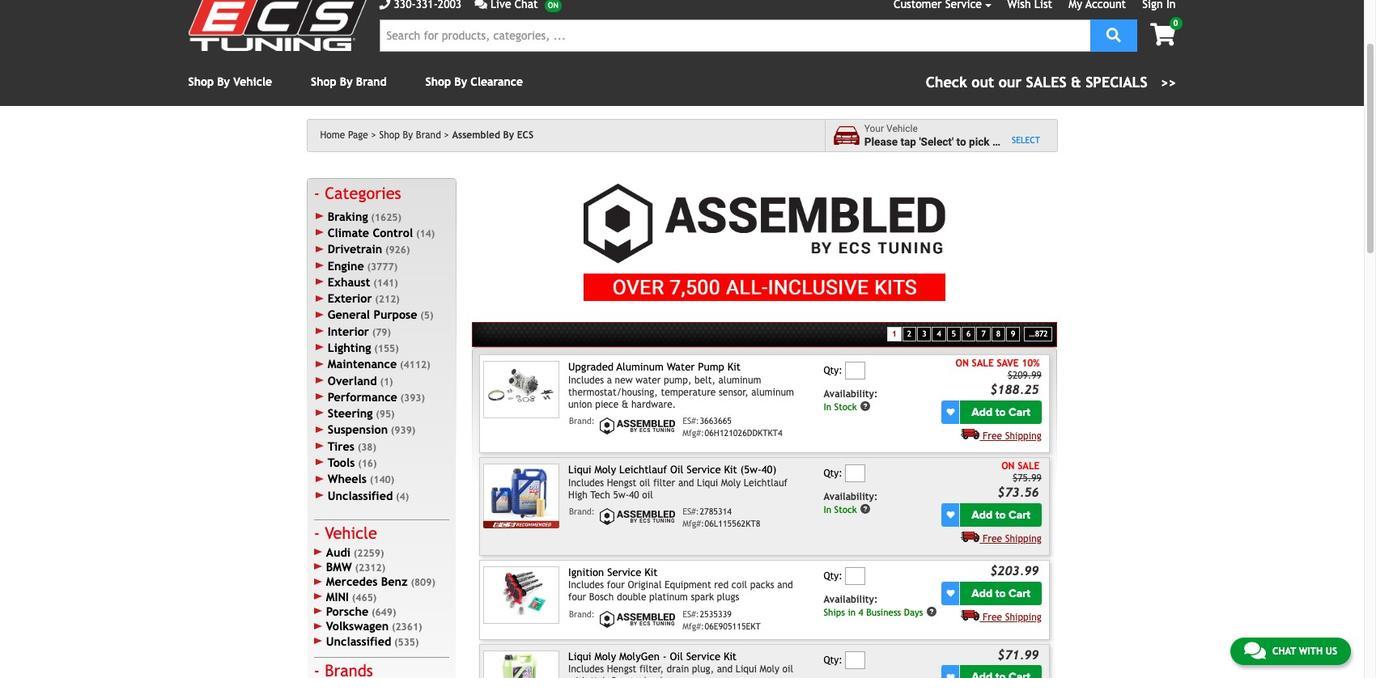 Task type: locate. For each thing, give the bounding box(es) containing it.
0 vertical spatial sale
[[972, 358, 994, 369]]

1 vertical spatial assembled by ecs - corporate logo image
[[598, 506, 679, 527]]

3 includes from the top
[[568, 580, 604, 591]]

1 brand: from the top
[[569, 416, 595, 426]]

0 vertical spatial question sign image
[[860, 401, 871, 412]]

on down 6 link at the right
[[956, 358, 969, 369]]

purpose
[[374, 308, 417, 322]]

by for shop by clearance link
[[454, 75, 467, 88]]

1 add from the top
[[972, 405, 993, 419]]

mfg#: down 2535339
[[683, 621, 704, 631]]

1 vertical spatial availability:
[[824, 491, 878, 502]]

2 add to cart button from the top
[[960, 503, 1042, 527]]

oil inside liqui moly molygen - oil service kit includes hengst filter, drain plug, and liqui moly oil with molygen technology
[[782, 664, 793, 675]]

0 vertical spatial 4
[[937, 329, 941, 338]]

2 in from the top
[[824, 504, 831, 515]]

add down $203.99
[[972, 587, 993, 600]]

2 vertical spatial vehicle
[[325, 524, 377, 542]]

oil
[[670, 464, 684, 476], [670, 651, 683, 663]]

availability:
[[824, 388, 878, 400], [824, 491, 878, 502], [824, 594, 878, 605]]

by for shop by brand link associated with home page
[[403, 130, 413, 141]]

cart down $203.99
[[1009, 587, 1031, 600]]

2 assembled by ecs - corporate logo image from the top
[[598, 506, 679, 527]]

1 add to cart button from the top
[[960, 401, 1042, 424]]

tools
[[328, 456, 355, 470]]

add to wish list image right availability: ships in 4 business days
[[947, 589, 955, 598]]

moly down bosch
[[595, 651, 616, 663]]

1 horizontal spatial 4
[[937, 329, 941, 338]]

0 vertical spatial mfg#:
[[683, 428, 704, 438]]

on up $75.99
[[1001, 461, 1015, 472]]

steering
[[328, 406, 373, 420]]

free shipping for $73.56
[[983, 533, 1042, 545]]

and right plug,
[[717, 664, 733, 675]]

hengst up 5w-
[[607, 477, 636, 489]]

0 horizontal spatial brand
[[356, 75, 387, 88]]

free shipping up $203.99
[[983, 533, 1042, 545]]

1 horizontal spatial brand
[[416, 130, 441, 141]]

0 vertical spatial es#:
[[683, 416, 699, 426]]

shipping
[[1005, 431, 1042, 442], [1005, 533, 1042, 545], [1005, 612, 1042, 623]]

add to cart button for $188.25
[[960, 401, 1042, 424]]

general
[[328, 308, 370, 322]]

1 mfg#: from the top
[[683, 428, 704, 438]]

0 vertical spatial shop by brand link
[[311, 75, 387, 88]]

40
[[629, 489, 639, 501]]

leichtlauf up filter
[[619, 464, 667, 476]]

cart down "$73.56"
[[1009, 508, 1031, 522]]

0 horizontal spatial four
[[568, 592, 586, 603]]

molygen left technology
[[590, 676, 627, 678]]

1 vertical spatial brand:
[[569, 506, 595, 516]]

1 in from the top
[[824, 401, 831, 412]]

and right packs
[[777, 580, 793, 591]]

kit inside the liqui moly leichtlauf oil service kit (5w-40) includes hengst oil filter and liqui moly leichtlauf high tech 5w-40 oil
[[724, 464, 737, 476]]

3 cart from the top
[[1009, 587, 1031, 600]]

(5w-
[[740, 464, 762, 476]]

question sign image
[[860, 401, 871, 412], [860, 503, 871, 515], [926, 606, 938, 617]]

brand: down bosch
[[569, 609, 595, 619]]

brand: down high
[[569, 506, 595, 516]]

1 vertical spatial add to wish list image
[[947, 589, 955, 598]]

1 vertical spatial brand
[[416, 130, 441, 141]]

0 vertical spatial brand
[[356, 75, 387, 88]]

free shipping up $71.99
[[983, 612, 1042, 623]]

8
[[996, 329, 1000, 338]]

liqui up 2785314
[[697, 477, 718, 489]]

control
[[373, 226, 413, 240]]

equipment
[[665, 580, 711, 591]]

free right free shipping icon
[[983, 533, 1002, 545]]

1 vertical spatial oil
[[642, 489, 653, 501]]

kit up original
[[645, 567, 658, 579]]

0 vertical spatial brand:
[[569, 416, 595, 426]]

1 vertical spatial hengst
[[607, 664, 636, 675]]

2 hengst from the top
[[607, 664, 636, 675]]

es#: inside es#: 3663665 mfg#: 06h121026ddktkt4
[[683, 416, 699, 426]]

on inside on sale $75.99 $73.56
[[1001, 461, 1015, 472]]

1 vertical spatial 4
[[859, 606, 863, 618]]

kit down '06e905115ekt'
[[724, 651, 737, 663]]

0 vertical spatial availability: in stock
[[824, 388, 878, 412]]

2 vertical spatial shipping
[[1005, 612, 1042, 623]]

add down on sale save 10% $209.99 $188.25
[[972, 405, 993, 419]]

(535)
[[394, 637, 419, 648]]

a right the pick
[[992, 135, 998, 148]]

includes inside upgraded aluminum water pump kit includes a new water pump, belt, aluminum thermostat/housing, temperature sensor, aluminum union piece & hardware.
[[568, 375, 604, 386]]

4 right 'in' at the bottom of page
[[859, 606, 863, 618]]

es#2535339 - 06e905115ekt - ignition service kit - includes four original equipment red coil packs and four bosch double platinum spark plugs - assembled by ecs - audi volkswagen image
[[483, 567, 559, 624]]

braking
[[328, 209, 368, 223]]

by right page
[[403, 130, 413, 141]]

2 add from the top
[[972, 508, 993, 522]]

ignition service kit link
[[568, 567, 658, 579]]

vehicle down ecs tuning "image" at the top left of page
[[233, 75, 272, 88]]

1 vertical spatial vehicle
[[886, 123, 918, 134]]

add to cart down "$73.56"
[[972, 508, 1031, 522]]

0 vertical spatial oil
[[670, 464, 684, 476]]

assembled by ecs - corporate logo image for $188.25
[[598, 416, 679, 436]]

3 add to cart button from the top
[[960, 582, 1042, 605]]

1 availability: from the top
[[824, 388, 878, 400]]

by left 'clearance'
[[454, 75, 467, 88]]

(79)
[[372, 327, 391, 338]]

kit left (5w-
[[724, 464, 737, 476]]

1 horizontal spatial sale
[[1018, 461, 1040, 472]]

audi
[[326, 545, 351, 559]]

0 vertical spatial in
[[824, 401, 831, 412]]

$203.99
[[990, 563, 1039, 578]]

es#: inside es#: 2535339 mfg#: 06e905115ekt
[[683, 609, 699, 619]]

(4)
[[396, 491, 409, 502]]

2 add to cart from the top
[[972, 508, 1031, 522]]

0 vertical spatial stock
[[834, 401, 857, 412]]

unclassified down volkswagen
[[326, 634, 391, 648]]

hengst inside the liqui moly leichtlauf oil service kit (5w-40) includes hengst oil filter and liqui moly leichtlauf high tech 5w-40 oil
[[607, 477, 636, 489]]

0 vertical spatial &
[[1071, 74, 1081, 91]]

oil right -
[[670, 651, 683, 663]]

2 availability: in stock from the top
[[824, 491, 878, 515]]

hengst inside liqui moly molygen - oil service kit includes hengst filter, drain plug, and liqui moly oil with molygen technology
[[607, 664, 636, 675]]

and down 'liqui moly leichtlauf oil service kit (5w-40)' link
[[678, 477, 694, 489]]

1 link
[[887, 327, 902, 342]]

0 vertical spatial add to cart button
[[960, 401, 1042, 424]]

service inside liqui moly molygen - oil service kit includes hengst filter, drain plug, and liqui moly oil with molygen technology
[[686, 651, 721, 663]]

free shipping image
[[961, 428, 980, 439], [961, 609, 980, 621]]

1 vertical spatial add to cart button
[[960, 503, 1042, 527]]

aluminum up sensor,
[[718, 375, 761, 386]]

1 includes from the top
[[568, 375, 604, 386]]

1 vertical spatial &
[[622, 399, 629, 410]]

unclassified inside vehicle audi (2259) bmw (2312) mercedes benz (809) mini (465) porsche (649) volkswagen (2361) unclassified (535)
[[326, 634, 391, 648]]

mfg#: for $188.25
[[683, 428, 704, 438]]

add to cart button
[[960, 401, 1042, 424], [960, 503, 1042, 527], [960, 582, 1042, 605]]

on inside on sale save 10% $209.99 $188.25
[[956, 358, 969, 369]]

business
[[866, 606, 901, 618]]

assembled
[[452, 130, 500, 141]]

2 includes from the top
[[568, 477, 604, 489]]

shop by clearance link
[[425, 75, 523, 88]]

with right es#3439016 - 20tprmoilmgkt1 -  liqui moly molygen - oil service kit  - includes hengst filter, drain plug, and liqui moly oil with molygen technology - assembled by ecs - audi volkswagen image
[[568, 676, 587, 678]]

service
[[687, 464, 721, 476], [607, 567, 641, 579], [686, 651, 721, 663]]

es#: left 2785314
[[683, 506, 699, 516]]

clearance
[[471, 75, 523, 88]]

2 cart from the top
[[1009, 508, 1031, 522]]

(926)
[[385, 245, 410, 256]]

0 horizontal spatial and
[[678, 477, 694, 489]]

None text field
[[845, 362, 866, 380], [845, 568, 866, 585], [845, 652, 866, 669], [845, 362, 866, 380], [845, 568, 866, 585], [845, 652, 866, 669]]

shop by brand
[[311, 75, 387, 88], [379, 130, 441, 141]]

qty: for $203.99
[[824, 571, 842, 582]]

1 free shipping from the top
[[983, 431, 1042, 442]]

aluminum
[[617, 361, 664, 373]]

mfg#: inside es#: 2535339 mfg#: 06e905115ekt
[[683, 621, 704, 631]]

free shipping image right days on the right bottom of page
[[961, 609, 980, 621]]

…872
[[1029, 329, 1048, 338]]

1 shipping from the top
[[1005, 431, 1042, 442]]

upgraded aluminum water pump kit includes a new water pump, belt, aluminum thermostat/housing, temperature sensor, aluminum union piece & hardware.
[[568, 361, 794, 410]]

includes right es#3439016 - 20tprmoilmgkt1 -  liqui moly molygen - oil service kit  - includes hengst filter, drain plug, and liqui moly oil with molygen technology - assembled by ecs - audi volkswagen image
[[568, 664, 604, 675]]

1 vertical spatial es#:
[[683, 506, 699, 516]]

shop by brand link right page
[[379, 130, 449, 141]]

service up 2785314
[[687, 464, 721, 476]]

1 vertical spatial oil
[[670, 651, 683, 663]]

to inside your vehicle please tap 'select' to pick a vehicle
[[956, 135, 966, 148]]

2 free shipping from the top
[[983, 533, 1042, 545]]

1 hengst from the top
[[607, 477, 636, 489]]

0 vertical spatial add
[[972, 405, 993, 419]]

2 vertical spatial brand:
[[569, 609, 595, 619]]

and inside ignition service kit includes four original equipment red coil packs and four bosch double platinum spark plugs
[[777, 580, 793, 591]]

2 horizontal spatial and
[[777, 580, 793, 591]]

1 cart from the top
[[1009, 405, 1031, 419]]

2 vertical spatial add to cart button
[[960, 582, 1042, 605]]

0 vertical spatial hengst
[[607, 477, 636, 489]]

(140)
[[370, 475, 394, 486]]

0 horizontal spatial on
[[956, 358, 969, 369]]

1 vertical spatial shipping
[[1005, 533, 1042, 545]]

includes up high
[[568, 477, 604, 489]]

by up "home page" link
[[340, 75, 353, 88]]

es#: for $73.56
[[683, 506, 699, 516]]

includes down the upgraded
[[568, 375, 604, 386]]

brand up page
[[356, 75, 387, 88]]

1 availability: in stock from the top
[[824, 388, 878, 412]]

0 vertical spatial a
[[992, 135, 998, 148]]

to left the pick
[[956, 135, 966, 148]]

2 vertical spatial free
[[983, 612, 1002, 623]]

sale up $75.99
[[1018, 461, 1040, 472]]

0 vertical spatial leichtlauf
[[619, 464, 667, 476]]

2
[[907, 329, 912, 338]]

free shipping image down on sale save 10% $209.99 $188.25
[[961, 428, 980, 439]]

on
[[956, 358, 969, 369], [1001, 461, 1015, 472]]

free for $188.25
[[983, 431, 1002, 442]]

molygen up filter,
[[619, 651, 660, 663]]

sale for $188.25
[[972, 358, 994, 369]]

leichtlauf down 40) at bottom
[[744, 477, 788, 489]]

1 vertical spatial in
[[824, 504, 831, 515]]

free for $73.56
[[983, 533, 1002, 545]]

es#: left 3663665
[[683, 416, 699, 426]]

4 qty: from the top
[[824, 655, 842, 666]]

6
[[967, 329, 971, 338]]

mfg#: down 3663665
[[683, 428, 704, 438]]

brand for home page
[[416, 130, 441, 141]]

and inside liqui moly molygen - oil service kit includes hengst filter, drain plug, and liqui moly oil with molygen technology
[[717, 664, 733, 675]]

9 link
[[1006, 327, 1020, 342]]

0 vertical spatial service
[[687, 464, 721, 476]]

by
[[217, 75, 230, 88], [340, 75, 353, 88], [454, 75, 467, 88], [403, 130, 413, 141], [503, 130, 514, 141]]

sales
[[1026, 74, 1067, 91]]

2 vertical spatial free shipping
[[983, 612, 1042, 623]]

shipping for $188.25
[[1005, 431, 1042, 442]]

(141)
[[373, 278, 398, 289]]

2 free from the top
[[983, 533, 1002, 545]]

liqui right es#3439016 - 20tprmoilmgkt1 -  liqui moly molygen - oil service kit  - includes hengst filter, drain plug, and liqui moly oil with molygen technology - assembled by ecs - audi volkswagen image
[[568, 651, 591, 663]]

liqui moly molygen - oil service kit includes hengst filter, drain plug, and liqui moly oil with molygen technology
[[568, 651, 793, 678]]

3
[[922, 329, 926, 338]]

7 link
[[977, 327, 991, 342]]

8 link
[[991, 327, 1005, 342]]

sensor,
[[719, 387, 748, 398]]

includes down "ignition"
[[568, 580, 604, 591]]

0 horizontal spatial leichtlauf
[[619, 464, 667, 476]]

comments image
[[1244, 641, 1266, 661]]

3 free from the top
[[983, 612, 1002, 623]]

assembled by ecs - corporate logo image down 40
[[598, 506, 679, 527]]

0 horizontal spatial vehicle
[[233, 75, 272, 88]]

0 vertical spatial and
[[678, 477, 694, 489]]

shop by brand link for home page
[[379, 130, 449, 141]]

qty: for $71.99
[[824, 655, 842, 666]]

3 qty: from the top
[[824, 571, 842, 582]]

1 vertical spatial shop by brand
[[379, 130, 441, 141]]

& inside upgraded aluminum water pump kit includes a new water pump, belt, aluminum thermostat/housing, temperature sensor, aluminum union piece & hardware.
[[622, 399, 629, 410]]

…872 link
[[1024, 327, 1053, 342]]

on sale save 10% $209.99 $188.25
[[956, 358, 1042, 397]]

3 availability: from the top
[[824, 594, 878, 605]]

2 vertical spatial oil
[[782, 664, 793, 675]]

2 vertical spatial service
[[686, 651, 721, 663]]

2 availability: from the top
[[824, 491, 878, 502]]

es#: 2535339 mfg#: 06e905115ekt
[[683, 609, 761, 631]]

(212)
[[375, 294, 400, 305]]

-
[[663, 651, 667, 663]]

search image
[[1106, 27, 1121, 42]]

3 add to cart from the top
[[972, 587, 1031, 600]]

4 inside 4 link
[[937, 329, 941, 338]]

shipping for $73.56
[[1005, 533, 1042, 545]]

add to cart for $73.56
[[972, 508, 1031, 522]]

add to cart down $188.25
[[972, 405, 1031, 419]]

high
[[568, 489, 588, 501]]

filter,
[[639, 664, 664, 675]]

1 horizontal spatial and
[[717, 664, 733, 675]]

unclassified
[[328, 489, 393, 502], [326, 634, 391, 648]]

add to cart button down $203.99
[[960, 582, 1042, 605]]

moly up tech
[[595, 464, 616, 476]]

in for $188.25
[[824, 401, 831, 412]]

free down $188.25
[[983, 431, 1002, 442]]

vehicle up audi
[[325, 524, 377, 542]]

0 vertical spatial add to wish list image
[[947, 511, 955, 519]]

liqui
[[568, 464, 591, 476], [697, 477, 718, 489], [568, 651, 591, 663], [736, 664, 757, 675]]

2 vertical spatial and
[[717, 664, 733, 675]]

0 vertical spatial with
[[1299, 646, 1323, 657]]

tap
[[901, 135, 916, 148]]

a up thermostat/housing,
[[607, 375, 612, 386]]

service up plug,
[[686, 651, 721, 663]]

0 vertical spatial free shipping image
[[961, 428, 980, 439]]

select link
[[1012, 135, 1040, 146]]

service up original
[[607, 567, 641, 579]]

0 horizontal spatial &
[[622, 399, 629, 410]]

free
[[983, 431, 1002, 442], [983, 533, 1002, 545], [983, 612, 1002, 623]]

shipping up $71.99
[[1005, 612, 1042, 623]]

shipping up $203.99
[[1005, 533, 1042, 545]]

cart
[[1009, 405, 1031, 419], [1009, 508, 1031, 522], [1009, 587, 1031, 600]]

assembled by ecs - corporate logo image down hardware.
[[598, 416, 679, 436]]

es#:
[[683, 416, 699, 426], [683, 506, 699, 516], [683, 609, 699, 619]]

free up $71.99
[[983, 612, 1002, 623]]

1 vertical spatial add to wish list image
[[947, 673, 955, 678]]

free shipping up on sale $75.99 $73.56
[[983, 431, 1042, 442]]

2 mfg#: from the top
[[683, 519, 704, 528]]

water
[[636, 375, 661, 386]]

sale for $73.56
[[1018, 461, 1040, 472]]

to down $188.25
[[995, 405, 1006, 419]]

sale left save
[[972, 358, 994, 369]]

please
[[864, 135, 898, 148]]

moly down (5w-
[[721, 477, 741, 489]]

& down thermostat/housing,
[[622, 399, 629, 410]]

2 es#: from the top
[[683, 506, 699, 516]]

includes inside the liqui moly leichtlauf oil service kit (5w-40) includes hengst oil filter and liqui moly leichtlauf high tech 5w-40 oil
[[568, 477, 604, 489]]

shop by brand right page
[[379, 130, 441, 141]]

sale
[[972, 358, 994, 369], [1018, 461, 1040, 472]]

0 horizontal spatial sale
[[972, 358, 994, 369]]

stock for $188.25
[[834, 401, 857, 412]]

with inside liqui moly molygen - oil service kit includes hengst filter, drain plug, and liqui moly oil with molygen technology
[[568, 676, 587, 678]]

1 vertical spatial service
[[607, 567, 641, 579]]

vehicle
[[233, 75, 272, 88], [886, 123, 918, 134], [325, 524, 377, 542]]

brand for shop by vehicle
[[356, 75, 387, 88]]

add to cart button down "$73.56"
[[960, 503, 1042, 527]]

hengst left filter,
[[607, 664, 636, 675]]

1 free from the top
[[983, 431, 1002, 442]]

1 vertical spatial availability: in stock
[[824, 491, 878, 515]]

by left "ecs"
[[503, 130, 514, 141]]

0 vertical spatial molygen
[[619, 651, 660, 663]]

availability: for $188.25
[[824, 388, 878, 400]]

2 vertical spatial es#:
[[683, 609, 699, 619]]

2 vertical spatial mfg#:
[[683, 621, 704, 631]]

1 horizontal spatial four
[[607, 580, 625, 591]]

1 vertical spatial a
[[607, 375, 612, 386]]

1 horizontal spatial on
[[1001, 461, 1015, 472]]

None text field
[[845, 465, 866, 483]]

3 es#: from the top
[[683, 609, 699, 619]]

1 vertical spatial shop by brand link
[[379, 130, 449, 141]]

2 brand: from the top
[[569, 506, 595, 516]]

stock
[[834, 401, 857, 412], [834, 504, 857, 515]]

0 vertical spatial four
[[607, 580, 625, 591]]

mfg#: inside es#: 2785314 mfg#: 06l115562kt8
[[683, 519, 704, 528]]

es#: down spark
[[683, 609, 699, 619]]

plug,
[[692, 664, 714, 675]]

brand left assembled
[[416, 130, 441, 141]]

to down "$73.56"
[[995, 508, 1006, 522]]

1 vertical spatial mfg#:
[[683, 519, 704, 528]]

and inside the liqui moly leichtlauf oil service kit (5w-40) includes hengst oil filter and liqui moly leichtlauf high tech 5w-40 oil
[[678, 477, 694, 489]]

3663665
[[700, 416, 732, 426]]

oil inside liqui moly molygen - oil service kit includes hengst filter, drain plug, and liqui moly oil with molygen technology
[[670, 651, 683, 663]]

3 assembled by ecs - corporate logo image from the top
[[598, 609, 679, 629]]

0 horizontal spatial a
[[607, 375, 612, 386]]

mfg#:
[[683, 428, 704, 438], [683, 519, 704, 528], [683, 621, 704, 631]]

2 shipping from the top
[[1005, 533, 1042, 545]]

on sale $75.99 $73.56
[[997, 461, 1042, 500]]

1 assembled by ecs - corporate logo image from the top
[[598, 416, 679, 436]]

four left bosch
[[568, 592, 586, 603]]

sale inside on sale save 10% $209.99 $188.25
[[972, 358, 994, 369]]

brand: for $73.56
[[569, 506, 595, 516]]

0 vertical spatial free shipping
[[983, 431, 1042, 442]]

aluminum right sensor,
[[751, 387, 794, 398]]

add to wish list image down 5 link in the right of the page
[[947, 408, 955, 416]]

suspension
[[328, 423, 388, 437]]

4 link
[[932, 327, 946, 342]]

1 vertical spatial with
[[568, 676, 587, 678]]

assembled by ecs
[[452, 130, 533, 141]]

3 shipping from the top
[[1005, 612, 1042, 623]]

5 link
[[947, 327, 961, 342]]

assembled by ecs - corporate logo image down double
[[598, 609, 679, 629]]

1 add to wish list image from the top
[[947, 408, 955, 416]]

to for $188.25 the add to cart button
[[995, 405, 1006, 419]]

0 horizontal spatial with
[[568, 676, 587, 678]]

1 vertical spatial cart
[[1009, 508, 1031, 522]]

1 vertical spatial and
[[777, 580, 793, 591]]

to down $203.99
[[995, 587, 1006, 600]]

2 vertical spatial cart
[[1009, 587, 1031, 600]]

assembled by ecs - corporate logo image for $73.56
[[598, 506, 679, 527]]

06e905115ekt
[[705, 621, 761, 631]]

in
[[848, 606, 856, 618]]

vehicle inside your vehicle please tap 'select' to pick a vehicle
[[886, 123, 918, 134]]

to for first the add to cart button from the bottom of the page
[[995, 587, 1006, 600]]

assembled by ecs - corporate logo image
[[598, 416, 679, 436], [598, 506, 679, 527], [598, 609, 679, 629]]

1 vertical spatial unclassified
[[326, 634, 391, 648]]

and for (5w-
[[678, 477, 694, 489]]

3 add from the top
[[972, 587, 993, 600]]

1 horizontal spatial a
[[992, 135, 998, 148]]

add for $188.25
[[972, 405, 993, 419]]

2785314
[[700, 506, 732, 516]]

(16)
[[358, 458, 377, 470]]

4 includes from the top
[[568, 664, 604, 675]]

1 vertical spatial four
[[568, 592, 586, 603]]

Search text field
[[379, 19, 1090, 52]]

brand: for $188.25
[[569, 416, 595, 426]]

with
[[1299, 646, 1323, 657], [568, 676, 587, 678]]

unclassified down wheels
[[328, 489, 393, 502]]

add up free shipping icon
[[972, 508, 993, 522]]

1 vertical spatial free shipping
[[983, 533, 1042, 545]]

1 vertical spatial question sign image
[[860, 503, 871, 515]]

0 vertical spatial shipping
[[1005, 431, 1042, 442]]

four
[[607, 580, 625, 591], [568, 592, 586, 603]]

add to cart button down $188.25
[[960, 401, 1042, 424]]

1 add to cart from the top
[[972, 405, 1031, 419]]

oil
[[639, 477, 650, 489], [642, 489, 653, 501], [782, 664, 793, 675]]

qty:
[[824, 365, 842, 377], [824, 468, 842, 480], [824, 571, 842, 582], [824, 655, 842, 666]]

shipping up $75.99
[[1005, 431, 1042, 442]]

molygen
[[619, 651, 660, 663], [590, 676, 627, 678]]

1 free shipping image from the top
[[961, 428, 980, 439]]

1 horizontal spatial leichtlauf
[[744, 477, 788, 489]]

2 qty: from the top
[[824, 468, 842, 480]]

& right the sales
[[1071, 74, 1081, 91]]

kit right pump
[[728, 361, 741, 373]]

es#: for $188.25
[[683, 416, 699, 426]]

comments image
[[475, 0, 487, 10]]

oil up filter
[[670, 464, 684, 476]]

shop by brand up "home page" link
[[311, 75, 387, 88]]

(2361)
[[392, 622, 422, 633]]

3 mfg#: from the top
[[683, 621, 704, 631]]

vehicle up tap
[[886, 123, 918, 134]]

cart down $188.25
[[1009, 405, 1031, 419]]

2 stock from the top
[[834, 504, 857, 515]]

with left us
[[1299, 646, 1323, 657]]

shop by brand link up "home page" link
[[311, 75, 387, 88]]

0
[[1173, 19, 1178, 28]]

four down the ignition service kit 'link'
[[607, 580, 625, 591]]

4 right 3
[[937, 329, 941, 338]]

on for $73.56
[[1001, 461, 1015, 472]]

0 vertical spatial add to wish list image
[[947, 408, 955, 416]]

add to cart button for $73.56
[[960, 503, 1042, 527]]

es#3663665 - 06h121026ddktkt4 - upgraded aluminum water pump kit - includes a new water pump, belt, aluminum thermostat/housing, temperature sensor, aluminum union piece & hardware. - assembled by ecs - audi volkswagen image
[[483, 361, 559, 419]]

1 vertical spatial add
[[972, 508, 993, 522]]

add to cart for $188.25
[[972, 405, 1031, 419]]

add to wish list image
[[947, 408, 955, 416], [947, 589, 955, 598]]

0 vertical spatial on
[[956, 358, 969, 369]]

availability: for $73.56
[[824, 491, 878, 502]]

2 vertical spatial availability:
[[824, 594, 878, 605]]

1 horizontal spatial vehicle
[[325, 524, 377, 542]]

es#: inside es#: 2785314 mfg#: 06l115562kt8
[[683, 506, 699, 516]]

free shipping for $188.25
[[983, 431, 1042, 442]]

add to wish list image
[[947, 511, 955, 519], [947, 673, 955, 678]]

1 vertical spatial on
[[1001, 461, 1015, 472]]

kit inside liqui moly molygen - oil service kit includes hengst filter, drain plug, and liqui moly oil with molygen technology
[[724, 651, 737, 663]]

mfg#: down 2785314
[[683, 519, 704, 528]]

mfg#: inside es#: 3663665 mfg#: 06h121026ddktkt4
[[683, 428, 704, 438]]

red
[[714, 580, 729, 591]]

2 add to wish list image from the top
[[947, 673, 955, 678]]

free shipping image
[[961, 531, 980, 542]]

benz
[[381, 575, 408, 589]]

1 stock from the top
[[834, 401, 857, 412]]

sale inside on sale $75.99 $73.56
[[1018, 461, 1040, 472]]

add
[[972, 405, 993, 419], [972, 508, 993, 522], [972, 587, 993, 600]]

water
[[667, 361, 695, 373]]

2 vertical spatial assembled by ecs - corporate logo image
[[598, 609, 679, 629]]

1 es#: from the top
[[683, 416, 699, 426]]

0 vertical spatial cart
[[1009, 405, 1031, 419]]



Task type: vqa. For each thing, say whether or not it's contained in the screenshot.


Task type: describe. For each thing, give the bounding box(es) containing it.
2 link
[[902, 327, 916, 342]]

availability: inside availability: ships in 4 business days
[[824, 594, 878, 605]]

es#3439016 - 20tprmoilmgkt1 -  liqui moly molygen - oil service kit  - includes hengst filter, drain plug, and liqui moly oil with molygen technology - assembled by ecs - audi volkswagen image
[[483, 651, 559, 678]]

es#: 3663665 mfg#: 06h121026ddktkt4
[[683, 416, 783, 438]]

qty: for on sale
[[824, 468, 842, 480]]

2535339
[[700, 609, 732, 619]]

(2312)
[[355, 563, 385, 574]]

ignition
[[568, 567, 604, 579]]

add for $73.56
[[972, 508, 993, 522]]

includes inside liqui moly molygen - oil service kit includes hengst filter, drain plug, and liqui moly oil with molygen technology
[[568, 664, 604, 675]]

availability: ships in 4 business days
[[824, 594, 923, 618]]

on for $188.25
[[956, 358, 969, 369]]

kit inside upgraded aluminum water pump kit includes a new water pump, belt, aluminum thermostat/housing, temperature sensor, aluminum union piece & hardware.
[[728, 361, 741, 373]]

1 add to wish list image from the top
[[947, 511, 955, 519]]

overland
[[328, 374, 377, 387]]

original
[[628, 580, 662, 591]]

shopping cart image
[[1150, 23, 1176, 46]]

a inside upgraded aluminum water pump kit includes a new water pump, belt, aluminum thermostat/housing, temperature sensor, aluminum union piece & hardware.
[[607, 375, 612, 386]]

ecs
[[517, 130, 533, 141]]

your
[[864, 123, 884, 134]]

1 vertical spatial leichtlauf
[[744, 477, 788, 489]]

$71.99
[[997, 647, 1039, 662]]

1 vertical spatial molygen
[[590, 676, 627, 678]]

moly down '06e905115ekt'
[[760, 664, 780, 675]]

interior
[[328, 324, 369, 338]]

1 vertical spatial aluminum
[[751, 387, 794, 398]]

3 brand: from the top
[[569, 609, 595, 619]]

(649)
[[371, 607, 396, 618]]

exhaust
[[328, 275, 370, 289]]

tires
[[328, 439, 355, 453]]

shop by brand for home page
[[379, 130, 441, 141]]

1 qty: from the top
[[824, 365, 842, 377]]

(4112)
[[400, 360, 430, 371]]

plugs
[[717, 592, 739, 603]]

unclassified inside 'categories braking (1625) climate control (14) drivetrain (926) engine (3777) exhaust (141) exterior (212) general purpose (5) interior (79) lighting (155) maintenance (4112) overland (1) performance (393) steering (95) suspension (939) tires (38) tools (16) wheels (140) unclassified (4)'
[[328, 489, 393, 502]]

$75.99
[[1013, 473, 1042, 484]]

(939)
[[391, 425, 416, 437]]

4 inside availability: ships in 4 business days
[[859, 606, 863, 618]]

(2259)
[[354, 548, 384, 559]]

includes inside ignition service kit includes four original equipment red coil packs and four bosch double platinum spark plugs
[[568, 580, 604, 591]]

(3777)
[[367, 261, 398, 273]]

2 vertical spatial question sign image
[[926, 606, 938, 617]]

belt,
[[695, 375, 716, 386]]

lighting
[[328, 341, 371, 355]]

1 horizontal spatial &
[[1071, 74, 1081, 91]]

specials
[[1086, 74, 1148, 91]]

question sign image for $188.25
[[860, 401, 871, 412]]

temperature
[[661, 387, 716, 398]]

service inside ignition service kit includes four original equipment red coil packs and four bosch double platinum spark plugs
[[607, 567, 641, 579]]

drain
[[667, 664, 689, 675]]

engine
[[328, 259, 364, 273]]

40)
[[761, 464, 776, 476]]

pump,
[[664, 375, 692, 386]]

by for shop by brand link corresponding to shop by vehicle
[[340, 75, 353, 88]]

save
[[997, 358, 1019, 369]]

chat with us
[[1272, 646, 1337, 657]]

vehicle inside vehicle audi (2259) bmw (2312) mercedes benz (809) mini (465) porsche (649) volkswagen (2361) unclassified (535)
[[325, 524, 377, 542]]

shop by clearance
[[425, 75, 523, 88]]

oil inside the liqui moly leichtlauf oil service kit (5w-40) includes hengst oil filter and liqui moly leichtlauf high tech 5w-40 oil
[[670, 464, 684, 476]]

(809)
[[411, 578, 435, 589]]

shop by vehicle link
[[188, 75, 272, 88]]

'select'
[[919, 135, 954, 148]]

pick
[[969, 135, 990, 148]]

10%
[[1022, 358, 1040, 369]]

3 free shipping from the top
[[983, 612, 1042, 623]]

chat with us link
[[1230, 638, 1351, 665]]

stock for $73.56
[[834, 504, 857, 515]]

maintenance
[[328, 357, 397, 371]]

pump
[[698, 361, 724, 373]]

vehicle
[[1001, 135, 1036, 148]]

0 link
[[1137, 17, 1182, 48]]

phone image
[[379, 0, 391, 10]]

climate
[[328, 226, 369, 240]]

to for the add to cart button for $73.56
[[995, 508, 1006, 522]]

0 vertical spatial vehicle
[[233, 75, 272, 88]]

availability: in stock for $73.56
[[824, 491, 878, 515]]

(155)
[[374, 343, 399, 355]]

packs
[[750, 580, 774, 591]]

new
[[615, 375, 633, 386]]

upgraded
[[568, 361, 614, 373]]

piece
[[595, 399, 619, 410]]

2 add to wish list image from the top
[[947, 589, 955, 598]]

5w-
[[613, 489, 629, 501]]

by for shop by vehicle link
[[217, 75, 230, 88]]

chat
[[1272, 646, 1296, 657]]

1 horizontal spatial with
[[1299, 646, 1323, 657]]

service inside the liqui moly leichtlauf oil service kit (5w-40) includes hengst oil filter and liqui moly leichtlauf high tech 5w-40 oil
[[687, 464, 721, 476]]

5
[[952, 329, 956, 338]]

liqui up high
[[568, 464, 591, 476]]

ignition service kit includes four original equipment red coil packs and four bosch double platinum spark plugs
[[568, 567, 793, 603]]

liqui right plug,
[[736, 664, 757, 675]]

liqui moly leichtlauf oil service kit (5w-40) includes hengst oil filter and liqui moly leichtlauf high tech 5w-40 oil
[[568, 464, 788, 501]]

cart for $188.25
[[1009, 405, 1031, 419]]

union
[[568, 399, 592, 410]]

06h121026ddktkt4
[[705, 428, 783, 438]]

and for kit
[[717, 664, 733, 675]]

liqui moly molygen - oil service kit link
[[568, 651, 737, 663]]

mfg#: for $73.56
[[683, 519, 704, 528]]

(393)
[[400, 393, 425, 404]]

availability: in stock for $188.25
[[824, 388, 878, 412]]

ecs tuning recommends this product. image
[[483, 521, 559, 529]]

thermostat/housing,
[[568, 387, 658, 398]]

3 link
[[917, 327, 931, 342]]

1
[[892, 329, 897, 338]]

page
[[348, 130, 368, 141]]

bosch
[[589, 592, 614, 603]]

coil
[[732, 580, 747, 591]]

0 vertical spatial oil
[[639, 477, 650, 489]]

shop by brand for shop by vehicle
[[311, 75, 387, 88]]

0 vertical spatial aluminum
[[718, 375, 761, 386]]

categories braking (1625) climate control (14) drivetrain (926) engine (3777) exhaust (141) exterior (212) general purpose (5) interior (79) lighting (155) maintenance (4112) overland (1) performance (393) steering (95) suspension (939) tires (38) tools (16) wheels (140) unclassified (4)
[[325, 184, 435, 502]]

select
[[1012, 135, 1040, 145]]

spark
[[691, 592, 714, 603]]

home page link
[[320, 130, 376, 141]]

shop by brand link for shop by vehicle
[[311, 75, 387, 88]]

shop by vehicle
[[188, 75, 272, 88]]

question sign image for $73.56
[[860, 503, 871, 515]]

ecs tuning image
[[188, 0, 366, 51]]

(5)
[[420, 310, 433, 322]]

(95)
[[376, 409, 395, 420]]

cart for $73.56
[[1009, 508, 1031, 522]]

in for $73.56
[[824, 504, 831, 515]]

es#2785314 - 06l115562kt8 - liqui moly leichtlauf oil service kit (5w-40) - includes hengst oil filter and liqui moly leichtlauf high tech 5w-40 oil - assembled by ecs - audi volkswagen image
[[483, 464, 559, 521]]

kit inside ignition service kit includes four original equipment red coil packs and four bosch double platinum spark plugs
[[645, 567, 658, 579]]

exterior
[[328, 292, 372, 305]]

mini
[[326, 590, 349, 604]]

2 free shipping image from the top
[[961, 609, 980, 621]]

upgraded aluminum water pump kit link
[[568, 361, 741, 373]]

a inside your vehicle please tap 'select' to pick a vehicle
[[992, 135, 998, 148]]



